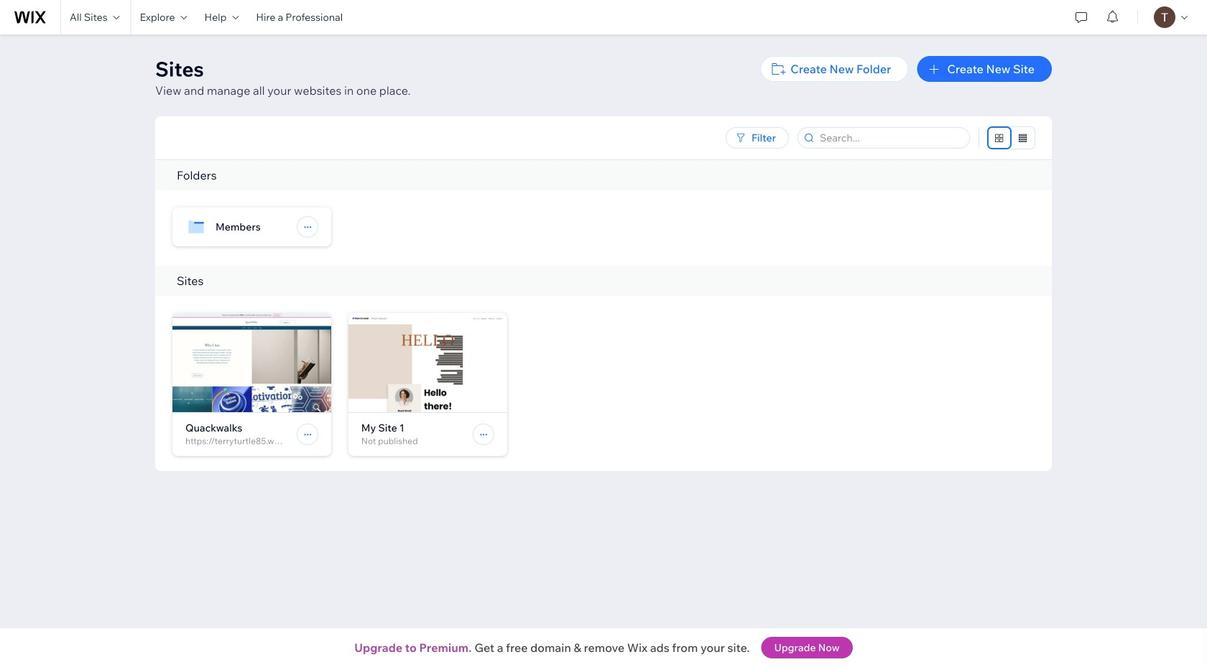 Task type: locate. For each thing, give the bounding box(es) containing it.
quackwalks image
[[173, 313, 331, 413]]

list
[[173, 208, 1053, 266], [173, 313, 1053, 472]]

0 vertical spatial list
[[173, 208, 1053, 266]]

2 list from the top
[[173, 313, 1053, 472]]

1 vertical spatial list
[[173, 313, 1053, 472]]



Task type: describe. For each thing, give the bounding box(es) containing it.
1 list from the top
[[173, 208, 1053, 266]]

Search... field
[[816, 128, 966, 148]]

my site 1 image
[[349, 313, 507, 413]]



Task type: vqa. For each thing, say whether or not it's contained in the screenshot.
FREE PLAN COMPARE PLANS
no



